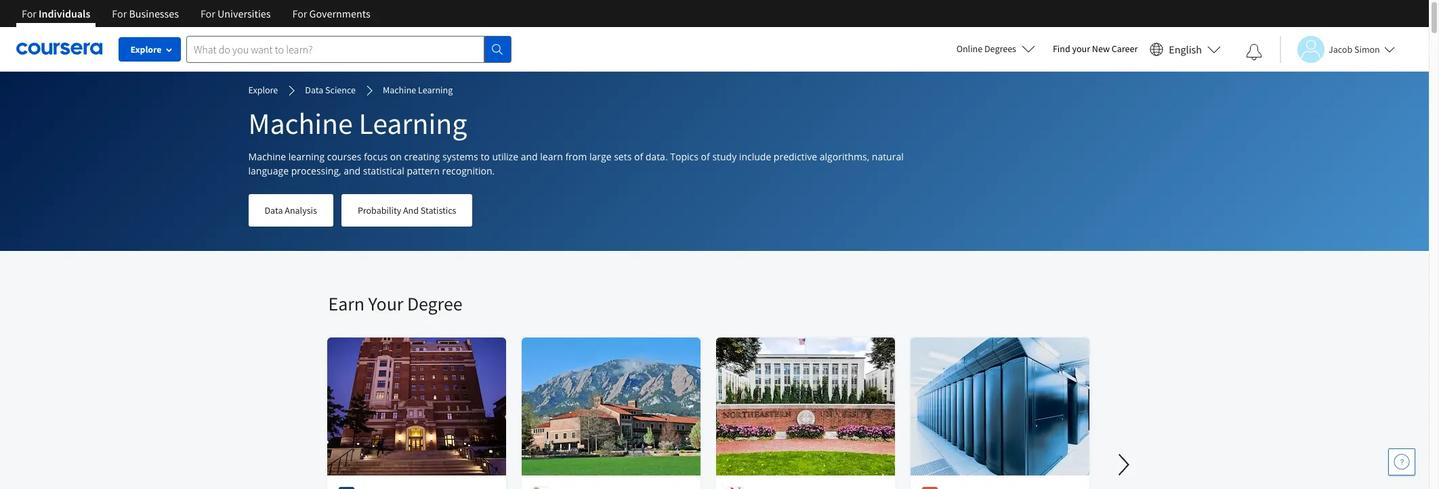 Task type: describe. For each thing, give the bounding box(es) containing it.
jacob simon button
[[1280, 36, 1395, 63]]

simon
[[1354, 43, 1380, 55]]

learning
[[288, 150, 325, 163]]

large
[[589, 150, 611, 163]]

find your new career
[[1053, 43, 1138, 55]]

1 vertical spatial machine
[[248, 105, 353, 142]]

coursera image
[[16, 38, 102, 60]]

data science
[[305, 84, 356, 96]]

machine learning courses focus on creating systems to utilize and learn from large sets of data. topics of study include predictive algorithms, natural language processing, and statistical pattern recognition.
[[248, 150, 904, 178]]

explore inside dropdown button
[[130, 43, 162, 56]]

for for businesses
[[112, 7, 127, 20]]

explore link
[[248, 83, 278, 98]]

systems
[[442, 150, 478, 163]]

probability and statistics link
[[341, 194, 473, 227]]

utilize
[[492, 150, 518, 163]]

new
[[1092, 43, 1110, 55]]

algorithms,
[[820, 150, 869, 163]]

earn
[[328, 292, 364, 316]]

businesses
[[129, 7, 179, 20]]

find your new career link
[[1046, 41, 1145, 58]]

earn your degree
[[328, 292, 462, 316]]

data.
[[646, 150, 668, 163]]

english
[[1169, 42, 1202, 56]]

data analysis
[[265, 205, 317, 217]]

banner navigation
[[11, 0, 381, 37]]

chevron down image
[[52, 20, 62, 30]]

1 horizontal spatial explore
[[248, 84, 278, 96]]

0 horizontal spatial and
[[344, 165, 360, 178]]

0 vertical spatial and
[[521, 150, 538, 163]]

universities
[[218, 7, 271, 20]]

for businesses
[[112, 7, 179, 20]]

processing,
[[291, 165, 341, 178]]

include
[[739, 150, 771, 163]]

for for individuals
[[22, 7, 37, 20]]

machine inside machine learning courses focus on creating systems to utilize and learn from large sets of data. topics of study include predictive algorithms, natural language processing, and statistical pattern recognition.
[[248, 150, 286, 163]]

statistics
[[421, 205, 456, 217]]

career
[[1112, 43, 1138, 55]]

sets
[[614, 150, 632, 163]]

for universities
[[200, 7, 271, 20]]

focus
[[364, 150, 388, 163]]

for for universities
[[200, 7, 215, 20]]

science
[[325, 84, 356, 96]]



Task type: locate. For each thing, give the bounding box(es) containing it.
for left governments
[[292, 7, 307, 20]]

individuals
[[39, 7, 90, 20]]

2 of from the left
[[701, 150, 710, 163]]

None search field
[[186, 36, 512, 63]]

1 vertical spatial data
[[265, 205, 283, 217]]

degree
[[407, 292, 462, 316]]

for left 'universities'
[[200, 7, 215, 20]]

0 vertical spatial learning
[[418, 84, 453, 96]]

machine learning
[[383, 84, 453, 96], [248, 105, 467, 142]]

2 vertical spatial machine
[[248, 150, 286, 163]]

for governments
[[292, 7, 370, 20]]

1 horizontal spatial data
[[305, 84, 323, 96]]

data left science
[[305, 84, 323, 96]]

to
[[481, 150, 490, 163]]

and down courses
[[344, 165, 360, 178]]

1 of from the left
[[634, 150, 643, 163]]

machine learning up courses
[[248, 105, 467, 142]]

statistical
[[363, 165, 404, 178]]

english button
[[1145, 27, 1226, 71]]

explore left data science
[[248, 84, 278, 96]]

show notifications image
[[1246, 44, 1262, 60]]

online degrees button
[[946, 34, 1046, 64]]

data science link
[[305, 83, 356, 98]]

machine
[[383, 84, 416, 96], [248, 105, 353, 142], [248, 150, 286, 163]]

0 vertical spatial data
[[305, 84, 323, 96]]

1 vertical spatial learning
[[359, 105, 467, 142]]

for left individuals
[[22, 7, 37, 20]]

explore
[[130, 43, 162, 56], [248, 84, 278, 96]]

learning
[[418, 84, 453, 96], [359, 105, 467, 142]]

What do you want to learn? text field
[[186, 36, 484, 63]]

machine up 'language'
[[248, 150, 286, 163]]

earn your degree carousel element
[[321, 251, 1439, 490]]

online degrees
[[956, 43, 1016, 55]]

0 vertical spatial explore
[[130, 43, 162, 56]]

from
[[565, 150, 587, 163]]

for for governments
[[292, 7, 307, 20]]

probability
[[358, 205, 401, 217]]

learn
[[540, 150, 563, 163]]

language
[[248, 165, 289, 178]]

data for data analysis
[[265, 205, 283, 217]]

governments
[[309, 7, 370, 20]]

of
[[634, 150, 643, 163], [701, 150, 710, 163]]

and
[[521, 150, 538, 163], [344, 165, 360, 178], [403, 205, 419, 217]]

creating
[[404, 150, 440, 163]]

recognition.
[[442, 165, 495, 178]]

and left learn
[[521, 150, 538, 163]]

for individuals
[[22, 7, 90, 20]]

pattern
[[407, 165, 440, 178]]

courses
[[327, 150, 361, 163]]

data left "analysis"
[[265, 205, 283, 217]]

data analysis link
[[248, 194, 333, 227]]

predictive
[[774, 150, 817, 163]]

3 for from the left
[[200, 7, 215, 20]]

jacob simon
[[1329, 43, 1380, 55]]

4 for from the left
[[292, 7, 307, 20]]

1 vertical spatial explore
[[248, 84, 278, 96]]

of left study
[[701, 150, 710, 163]]

explore down for businesses
[[130, 43, 162, 56]]

find
[[1053, 43, 1070, 55]]

natural
[[872, 150, 904, 163]]

0 vertical spatial machine
[[383, 84, 416, 96]]

1 horizontal spatial of
[[701, 150, 710, 163]]

next slide image
[[1107, 449, 1140, 482]]

your
[[368, 292, 403, 316]]

analysis
[[285, 205, 317, 217]]

1 horizontal spatial and
[[403, 205, 419, 217]]

2 vertical spatial and
[[403, 205, 419, 217]]

0 horizontal spatial data
[[265, 205, 283, 217]]

data for data science
[[305, 84, 323, 96]]

data
[[305, 84, 323, 96], [265, 205, 283, 217]]

machine up learning
[[248, 105, 353, 142]]

2 horizontal spatial and
[[521, 150, 538, 163]]

jacob
[[1329, 43, 1352, 55]]

degrees
[[984, 43, 1016, 55]]

1 vertical spatial and
[[344, 165, 360, 178]]

0 vertical spatial machine learning
[[383, 84, 453, 96]]

1 for from the left
[[22, 7, 37, 20]]

of right 'sets'
[[634, 150, 643, 163]]

machine right science
[[383, 84, 416, 96]]

and left statistics
[[403, 205, 419, 217]]

probability and statistics
[[358, 205, 456, 217]]

explore button
[[119, 37, 181, 62]]

machine learning up "creating"
[[383, 84, 453, 96]]

on
[[390, 150, 402, 163]]

for
[[22, 7, 37, 20], [112, 7, 127, 20], [200, 7, 215, 20], [292, 7, 307, 20]]

0 horizontal spatial explore
[[130, 43, 162, 56]]

help center image
[[1394, 455, 1410, 471]]

online
[[956, 43, 983, 55]]

0 horizontal spatial of
[[634, 150, 643, 163]]

for left "businesses"
[[112, 7, 127, 20]]

study
[[712, 150, 737, 163]]

1 vertical spatial machine learning
[[248, 105, 467, 142]]

topics
[[670, 150, 698, 163]]

your
[[1072, 43, 1090, 55]]

2 for from the left
[[112, 7, 127, 20]]



Task type: vqa. For each thing, say whether or not it's contained in the screenshot.
rightmost and
yes



